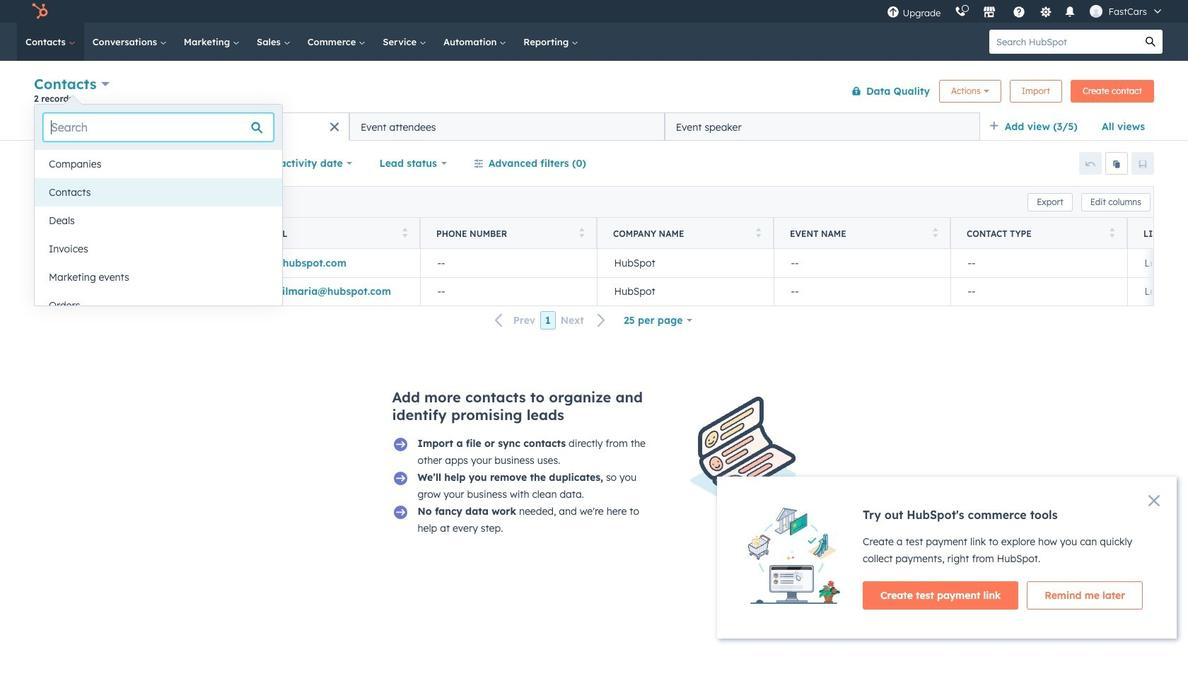 Task type: describe. For each thing, give the bounding box(es) containing it.
press to sort. image for 1st press to sort. element from right
[[1109, 227, 1115, 237]]

Search name, phone, email addresses, or company search field
[[37, 189, 209, 215]]

press to sort. image for 3rd press to sort. element from left
[[756, 227, 761, 237]]

1 press to sort. element from the left
[[402, 227, 407, 239]]

marketplaces image
[[983, 6, 996, 19]]

Search HubSpot search field
[[989, 30, 1139, 54]]

press to sort. image
[[402, 227, 407, 237]]

press to sort. image for second press to sort. element from the left
[[579, 227, 584, 237]]

pagination navigation
[[486, 311, 615, 330]]

press to sort. image for fourth press to sort. element
[[933, 227, 938, 237]]

christina overa image
[[1090, 5, 1103, 18]]

4 press to sort. element from the left
[[933, 227, 938, 239]]

5 press to sort. element from the left
[[1109, 227, 1115, 239]]



Task type: vqa. For each thing, say whether or not it's contained in the screenshot.
Marketing emails replied button
no



Task type: locate. For each thing, give the bounding box(es) containing it.
4 press to sort. image from the left
[[1109, 227, 1115, 237]]

close image
[[1149, 495, 1160, 506]]

list box
[[35, 150, 282, 320]]

menu
[[880, 0, 1171, 23]]

press to sort. image
[[579, 227, 584, 237], [756, 227, 761, 237], [933, 227, 938, 237], [1109, 227, 1115, 237]]

press to sort. element
[[402, 227, 407, 239], [579, 227, 584, 239], [756, 227, 761, 239], [933, 227, 938, 239], [1109, 227, 1115, 239]]

2 press to sort. element from the left
[[579, 227, 584, 239]]

1 press to sort. image from the left
[[579, 227, 584, 237]]

3 press to sort. image from the left
[[933, 227, 938, 237]]

3 press to sort. element from the left
[[756, 227, 761, 239]]

banner
[[34, 72, 1154, 112]]

2 press to sort. image from the left
[[756, 227, 761, 237]]

Search search field
[[43, 113, 274, 141]]



